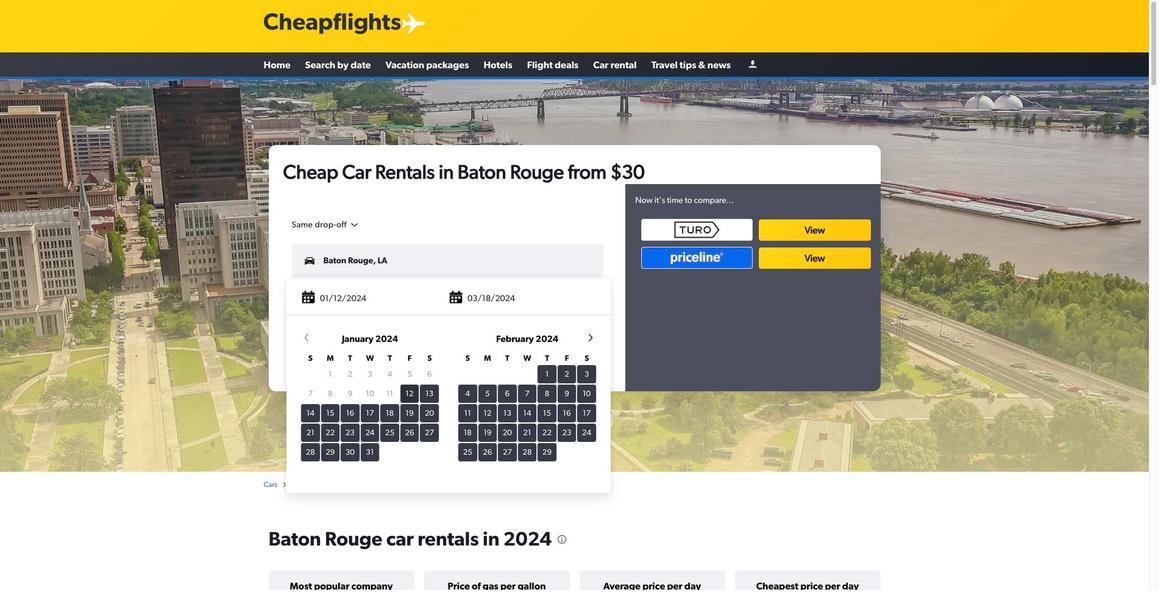 Task type: locate. For each thing, give the bounding box(es) containing it.
baton rouge image
[[0, 79, 1150, 472]]

None text field
[[292, 281, 606, 317], [292, 285, 604, 318], [292, 281, 606, 317], [292, 285, 604, 318]]

None text field
[[292, 244, 604, 277]]

priceline image
[[642, 247, 753, 269]]

end date calendar input use left and right arrow keys to change day. use up and down arrow keys to change week. tab
[[292, 332, 606, 487]]

Car drop-off location Same drop-off field
[[292, 220, 360, 230]]



Task type: vqa. For each thing, say whether or not it's contained in the screenshot.
Turo image
yes



Task type: describe. For each thing, give the bounding box(es) containing it.
expedia image
[[669, 248, 730, 261]]

autoeurope image
[[777, 249, 838, 259]]

turo image
[[642, 219, 753, 241]]



